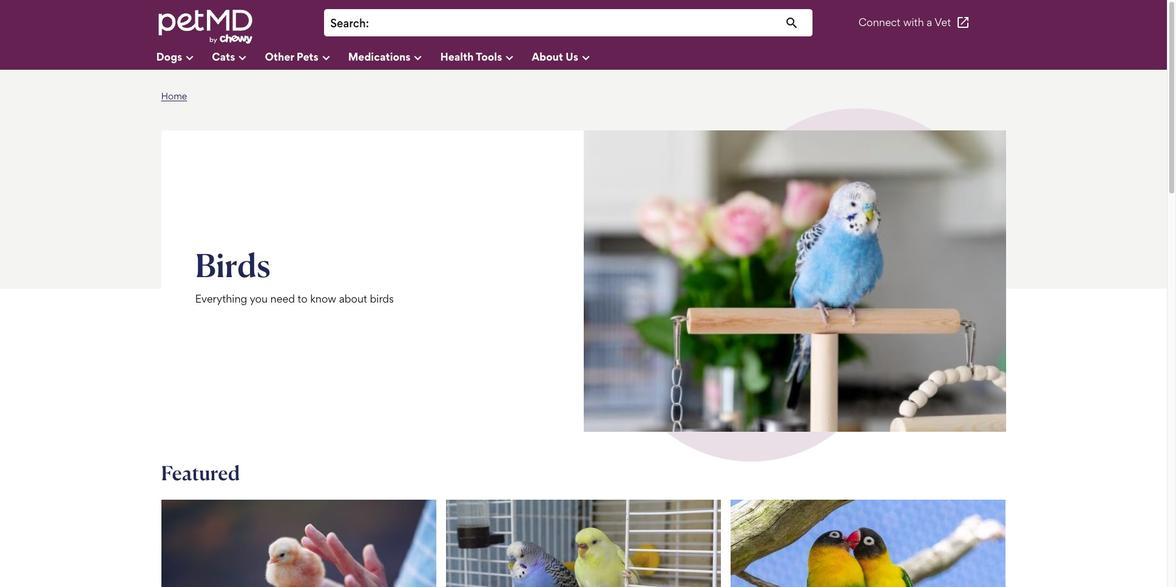 Task type: locate. For each thing, give the bounding box(es) containing it.
tools
[[476, 50, 502, 63]]

need
[[271, 293, 295, 306]]

about us
[[532, 50, 579, 63]]

connect
[[859, 16, 901, 29]]

know
[[310, 293, 337, 306]]

other
[[265, 50, 294, 63]]

about us button
[[532, 46, 608, 70]]

everything
[[195, 293, 247, 306]]

connect with a vet
[[859, 16, 952, 29]]

everything you need to know about birds
[[195, 293, 394, 306]]

about
[[532, 50, 564, 63]]

medications button
[[348, 46, 441, 70]]

None text field
[[375, 15, 807, 32]]

search
[[330, 16, 366, 30]]

other pets button
[[265, 46, 348, 70]]

vet
[[935, 16, 952, 29]]

blue budgie bird perched on a wooden stand image
[[584, 131, 1007, 432]]

pets
[[297, 50, 319, 63]]

you
[[250, 293, 268, 306]]

birds
[[370, 293, 394, 306]]

with
[[904, 16, 925, 29]]

about
[[339, 293, 367, 306]]

featured
[[161, 462, 240, 486]]



Task type: describe. For each thing, give the bounding box(es) containing it.
search :
[[330, 16, 369, 30]]

us
[[566, 50, 579, 63]]

medications
[[348, 50, 411, 63]]

health
[[441, 50, 474, 63]]

cats button
[[212, 46, 265, 70]]

dogs button
[[156, 46, 212, 70]]

health tools
[[441, 50, 502, 63]]

dogs
[[156, 50, 182, 63]]

cats
[[212, 50, 235, 63]]

other pets
[[265, 50, 319, 63]]

home
[[161, 90, 187, 102]]

to
[[298, 293, 308, 306]]

home link
[[161, 90, 187, 102]]

connect with a vet button
[[859, 8, 971, 37]]

birds
[[195, 245, 271, 285]]

a
[[927, 16, 933, 29]]

petmd home image
[[156, 8, 254, 45]]

:
[[366, 16, 369, 30]]

health tools button
[[441, 46, 532, 70]]



Task type: vqa. For each thing, say whether or not it's contained in the screenshot.
1st by icon from left
no



